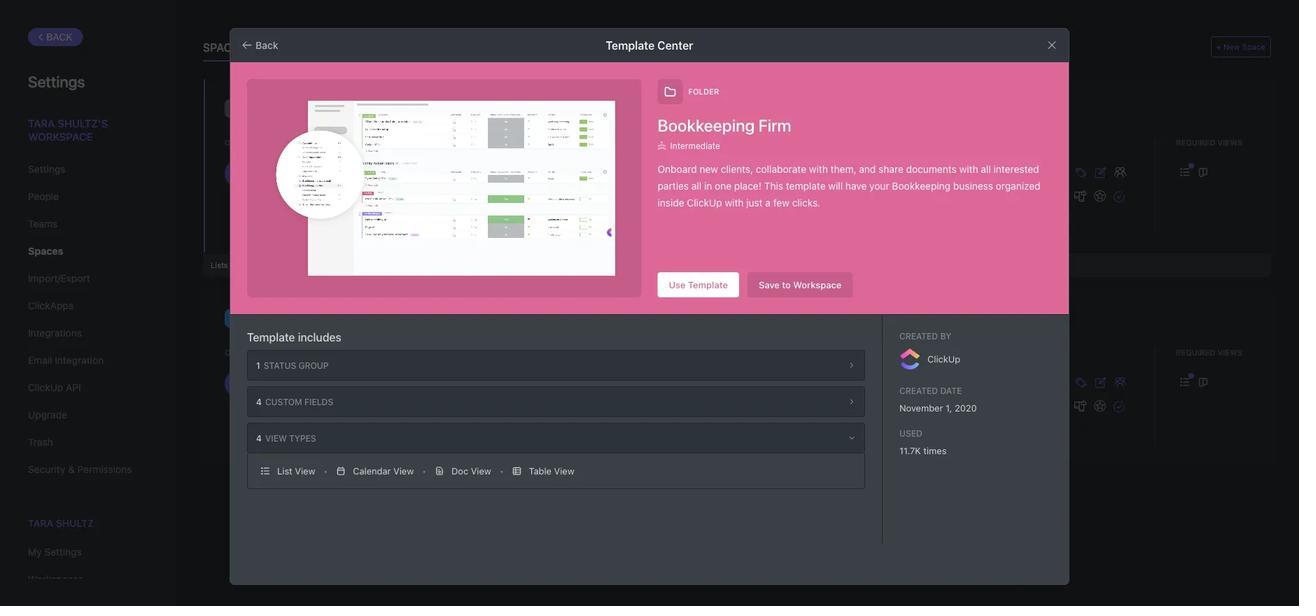 Task type: vqa. For each thing, say whether or not it's contained in the screenshot.
Clickup inside the Settings element
yes



Task type: locate. For each thing, give the bounding box(es) containing it.
2 views from the top
[[1218, 348, 1243, 357]]

firm
[[758, 115, 791, 135]]

1 required views from the top
[[1176, 138, 1243, 147]]

schedule left ,
[[319, 260, 353, 269]]

1 vertical spatial 4
[[256, 433, 262, 443]]

4 left view
[[256, 433, 262, 443]]

everyone. make private for in progress
[[297, 379, 389, 388]]

view for table view
[[554, 466, 574, 476]]

settings link
[[28, 157, 146, 181]]

1 required from the top
[[1176, 138, 1215, 147]]

shultz's
[[58, 117, 108, 129]]

0 horizontal spatial bookkeeping
[[658, 115, 755, 135]]

1 vertical spatial required
[[1176, 348, 1215, 357]]

go for in progress
[[346, 313, 358, 323]]

1 view from the left
[[295, 466, 315, 476]]

1 do from the top
[[668, 169, 678, 177]]

just
[[746, 197, 763, 208]]

1 vertical spatial settings
[[28, 163, 65, 175]]

0 vertical spatial clickup
[[687, 197, 722, 208]]

1 created from the top
[[899, 331, 938, 341]]

1 vertical spatial do
[[668, 379, 678, 387]]

calendar view
[[353, 466, 414, 476]]

daily right statuses:
[[355, 260, 373, 269]]

created left by
[[899, 331, 938, 341]]

bookkeeping
[[658, 115, 755, 135], [892, 180, 951, 192]]

do
[[668, 169, 678, 177], [668, 379, 678, 387]]

tara inside tara shultz's workspace
[[28, 117, 55, 129]]

2 4 from the top
[[256, 433, 262, 443]]

view right table
[[554, 466, 574, 476]]

1 shared from the top
[[297, 138, 328, 147]]

1 vertical spatial everyone. make private
[[297, 379, 389, 388]]

0 vertical spatial 4
[[256, 397, 262, 407]]

1 vertical spatial bookkeeping
[[892, 180, 951, 192]]

integrations
[[28, 327, 82, 339]]

workspace
[[28, 131, 93, 143], [793, 280, 842, 290]]

do up "parties"
[[668, 169, 678, 177]]

different
[[248, 260, 279, 269]]

everyone.
[[297, 169, 336, 178], [297, 379, 336, 388]]

shultz
[[56, 518, 94, 529]]

clickup api
[[28, 382, 81, 393]]

2 everyone. from the top
[[297, 379, 336, 388]]

1 vertical spatial make
[[338, 379, 359, 388]]

view right the doc
[[471, 466, 491, 476]]

view for list view
[[295, 466, 315, 476]]

2 created from the top
[[899, 386, 938, 395]]

0 vertical spatial do
[[668, 169, 678, 177]]

0 vertical spatial tara
[[28, 117, 55, 129]]

1 horizontal spatial go
[[346, 313, 358, 323]]

date
[[940, 386, 962, 395]]

2 everyone. make private from the top
[[297, 379, 389, 388]]

use
[[669, 280, 686, 290]]

table
[[529, 466, 552, 476]]

in left progress
[[684, 379, 691, 387]]

0 horizontal spatial schedule
[[319, 260, 353, 269]]

1 vertical spatial tara
[[28, 518, 53, 529]]

0 horizontal spatial workspace
[[28, 131, 93, 143]]

0 vertical spatial in
[[704, 180, 712, 192]]

shared with
[[297, 138, 351, 147], [297, 348, 351, 357]]

0 vertical spatial statuses
[[655, 138, 695, 147]]

1 • from the left
[[324, 466, 328, 476]]

1 vertical spatial template
[[688, 280, 728, 290]]

views for complete
[[1218, 138, 1243, 147]]

1 tara from the top
[[28, 117, 55, 129]]

1 status group
[[256, 360, 329, 370]]

2 make from the top
[[338, 379, 359, 388]]

workspace right save at the right top
[[793, 280, 842, 290]]

parties
[[658, 180, 689, 192]]

import/export
[[28, 273, 90, 284]]

statuses up progress
[[655, 348, 695, 357]]

2 owner from the top
[[225, 348, 254, 357]]

required for complete
[[1176, 138, 1215, 147]]

+
[[1216, 42, 1221, 51]]

clickup inside onboard new clients, collaborate with them, and share documents with all interested parties all in one place! this template will have your bookkeeping business organized inside clickup with just a few clicks.
[[687, 197, 722, 208]]

1 everyone. make private from the top
[[297, 169, 389, 178]]

inside
[[658, 197, 684, 208]]

bookkeeping down documents
[[892, 180, 951, 192]]

1 vertical spatial workspace
[[793, 280, 842, 290]]

doc view
[[451, 466, 491, 476]]

shared with for in progress
[[297, 348, 351, 357]]

0 vertical spatial go to space
[[312, 103, 364, 113]]

1 horizontal spatial complete
[[734, 379, 769, 387]]

0 vertical spatial template
[[606, 38, 655, 52]]

1 make from the top
[[338, 169, 359, 178]]

1 horizontal spatial daily
[[414, 260, 432, 269]]

to
[[326, 103, 335, 113], [657, 169, 667, 177], [782, 280, 791, 290], [361, 313, 369, 323], [657, 379, 667, 387]]

private
[[361, 169, 389, 178], [361, 379, 389, 388]]

1 private from the top
[[361, 169, 389, 178]]

workspace down shultz's
[[28, 131, 93, 143]]

1 vertical spatial all
[[691, 180, 701, 192]]

1 statuses from the top
[[655, 138, 695, 147]]

in
[[704, 180, 712, 192], [684, 379, 691, 387]]

daily
[[355, 260, 373, 269], [414, 260, 432, 269]]

do left progress
[[668, 379, 678, 387]]

required views for complete
[[1176, 138, 1243, 147]]

make
[[338, 169, 359, 178], [338, 379, 359, 388]]

0 vertical spatial workspace
[[28, 131, 93, 143]]

1 vertical spatial shared
[[297, 348, 328, 357]]

1 owner from the top
[[225, 138, 254, 147]]

1 vertical spatial required views
[[1176, 348, 1243, 357]]

group
[[298, 360, 329, 370]]

settings up people
[[28, 163, 65, 175]]

template center
[[606, 38, 693, 52]]

1 vertical spatial views
[[1218, 348, 1243, 357]]

1 vertical spatial go to space
[[346, 313, 398, 323]]

november
[[899, 402, 943, 413]]

spaces down teams
[[28, 245, 63, 257]]

workspace inside tara shultz's workspace
[[28, 131, 93, 143]]

2 shared with from the top
[[297, 348, 351, 357]]

security & permissions
[[28, 464, 132, 475]]

shared
[[297, 138, 328, 147], [297, 348, 328, 357]]

• right doc view
[[500, 466, 504, 476]]

clickup inside clickup api link
[[28, 382, 63, 393]]

0 horizontal spatial go
[[312, 103, 324, 113]]

tara shultz's workspace
[[28, 117, 108, 143]]

tara up my
[[28, 518, 53, 529]]

2 schedule from the left
[[378, 260, 412, 269]]

0 horizontal spatial template
[[247, 331, 295, 344]]

required for in progress
[[1176, 348, 1215, 357]]

settings down back link
[[28, 72, 85, 90]]

1 shared with from the top
[[297, 138, 351, 147]]

clickapps
[[28, 300, 73, 311]]

2 horizontal spatial clickup
[[927, 354, 960, 364]]

and
[[859, 163, 876, 175]]

settings right my
[[44, 546, 82, 558]]

owner for in progress
[[225, 348, 254, 357]]

clickup for clickup api
[[28, 382, 63, 393]]

tara left shultz's
[[28, 117, 55, 129]]

0 horizontal spatial spaces
[[28, 245, 63, 257]]

0 vertical spatial required
[[1176, 138, 1215, 147]]

owner for complete
[[225, 138, 254, 147]]

0 vertical spatial private
[[361, 169, 389, 178]]

to do complete
[[657, 169, 719, 177]]

shared with for complete
[[297, 138, 351, 147]]

types
[[289, 433, 316, 443]]

bookkeeping up intermediate at the top
[[658, 115, 755, 135]]

created
[[899, 331, 938, 341], [899, 386, 938, 395]]

0 vertical spatial views
[[1218, 138, 1243, 147]]

view right calendar
[[393, 466, 414, 476]]

api
[[66, 382, 81, 393]]

1 vertical spatial everyone.
[[297, 379, 336, 388]]

1 vertical spatial owner
[[225, 348, 254, 357]]

1 horizontal spatial schedule
[[378, 260, 412, 269]]

3 • from the left
[[500, 466, 504, 476]]

1 vertical spatial statuses
[[655, 348, 695, 357]]

1 vertical spatial go
[[346, 313, 358, 323]]

tara for tara shultz
[[28, 518, 53, 529]]

intermediate
[[670, 141, 720, 151]]

0 horizontal spatial daily
[[355, 260, 373, 269]]

2 shared from the top
[[297, 348, 328, 357]]

1 vertical spatial in
[[684, 379, 691, 387]]

statuses:
[[281, 260, 315, 269]]

template
[[606, 38, 655, 52], [688, 280, 728, 290], [247, 331, 295, 344]]

with
[[331, 138, 351, 147], [809, 163, 828, 175], [959, 163, 978, 175], [725, 197, 744, 208], [230, 260, 245, 269], [331, 348, 351, 357]]

• for doc view
[[500, 466, 504, 476]]

2 statuses from the top
[[655, 348, 695, 357]]

share
[[878, 163, 903, 175]]

schedule right ,
[[378, 260, 412, 269]]

1 vertical spatial go to space link
[[346, 311, 398, 323]]

status
[[264, 360, 296, 370]]

view right list
[[295, 466, 315, 476]]

1,
[[946, 402, 952, 413]]

1 horizontal spatial bookkeeping
[[892, 180, 951, 192]]

complete right progress
[[734, 379, 769, 387]]

• right list view on the bottom of page
[[324, 466, 328, 476]]

2 private from the top
[[361, 379, 389, 388]]

calendar
[[353, 466, 391, 476]]

includes
[[298, 331, 341, 344]]

1 horizontal spatial clickup
[[687, 197, 722, 208]]

bookkeeping inside onboard new clients, collaborate with them, and share documents with all interested parties all in one place! this template will have your bookkeeping business organized inside clickup with just a few clicks.
[[892, 180, 951, 192]]

2 • from the left
[[422, 466, 426, 476]]

0 vertical spatial shared with
[[297, 138, 351, 147]]

0 vertical spatial required views
[[1176, 138, 1243, 147]]

clickup up upgrade
[[28, 382, 63, 393]]

1 vertical spatial spaces
[[28, 245, 63, 257]]

1 vertical spatial created
[[899, 386, 938, 395]]

spaces inside settings element
[[28, 245, 63, 257]]

0 horizontal spatial complete
[[684, 169, 719, 177]]

my settings link
[[28, 540, 146, 564]]

0 vertical spatial everyone. make private
[[297, 169, 389, 178]]

in left 'one'
[[704, 180, 712, 192]]

2 do from the top
[[668, 379, 678, 387]]

0 horizontal spatial •
[[324, 466, 328, 476]]

created inside "created date november 1, 2020"
[[899, 386, 938, 395]]

go for complete
[[312, 103, 324, 113]]

2 view from the left
[[393, 466, 414, 476]]

2 vertical spatial clickup
[[28, 382, 63, 393]]

1 horizontal spatial template
[[606, 38, 655, 52]]

0 horizontal spatial in
[[684, 379, 691, 387]]

0 vertical spatial created
[[899, 331, 938, 341]]

0 vertical spatial shared
[[297, 138, 328, 147]]

view for calendar view
[[393, 466, 414, 476]]

0 vertical spatial owner
[[225, 138, 254, 147]]

clicks.
[[792, 197, 820, 208]]

0 vertical spatial everyone.
[[297, 169, 336, 178]]

clickup for clickup
[[927, 354, 960, 364]]

clickup down 'one'
[[687, 197, 722, 208]]

workspaces link
[[28, 568, 146, 592]]

do for complete
[[668, 169, 678, 177]]

4 view from the left
[[554, 466, 574, 476]]

•
[[324, 466, 328, 476], [422, 466, 426, 476], [500, 466, 504, 476]]

private for complete
[[361, 169, 389, 178]]

template right use
[[688, 280, 728, 290]]

2 daily from the left
[[414, 260, 432, 269]]

template for template includes
[[247, 331, 295, 344]]

2 vertical spatial settings
[[44, 546, 82, 558]]

by
[[940, 331, 951, 341]]

complete up 'one'
[[684, 169, 719, 177]]

1 vertical spatial private
[[361, 379, 389, 388]]

0 vertical spatial go to space link
[[312, 101, 364, 113]]

spaces left (2)
[[203, 41, 245, 54]]

email integration link
[[28, 349, 146, 372]]

go to space link
[[312, 101, 364, 113], [346, 311, 398, 323]]

email
[[28, 354, 52, 366]]

0 vertical spatial make
[[338, 169, 359, 178]]

views for in progress
[[1218, 348, 1243, 357]]

2 vertical spatial template
[[247, 331, 295, 344]]

all up business
[[981, 163, 991, 175]]

bookkeeping firm
[[658, 115, 791, 135]]

1 vertical spatial complete
[[734, 379, 769, 387]]

3 view from the left
[[471, 466, 491, 476]]

owner
[[225, 138, 254, 147], [225, 348, 254, 357]]

0 horizontal spatial clickup
[[28, 382, 63, 393]]

0 vertical spatial go
[[312, 103, 324, 113]]

1 horizontal spatial •
[[422, 466, 426, 476]]

schedule
[[319, 260, 353, 269], [378, 260, 412, 269]]

statuses up onboard
[[655, 138, 695, 147]]

template left center on the top of the page
[[606, 38, 655, 52]]

team space
[[250, 311, 320, 326]]

1 schedule from the left
[[319, 260, 353, 269]]

go to space for complete
[[312, 103, 364, 113]]

4 left custom
[[256, 397, 262, 407]]

2 required from the top
[[1176, 348, 1215, 357]]

1 vertical spatial shared with
[[297, 348, 351, 357]]

clickup down by
[[927, 354, 960, 364]]

2 horizontal spatial •
[[500, 466, 504, 476]]

1 horizontal spatial all
[[981, 163, 991, 175]]

all down 'to do complete'
[[691, 180, 701, 192]]

• left the doc
[[422, 466, 426, 476]]

0 vertical spatial settings
[[28, 72, 85, 90]]

created up november
[[899, 386, 938, 395]]

make for complete
[[338, 169, 359, 178]]

daily right ,
[[414, 260, 432, 269]]

required
[[1176, 138, 1215, 147], [1176, 348, 1215, 357]]

1 horizontal spatial spaces
[[203, 41, 245, 54]]

all
[[981, 163, 991, 175], [691, 180, 701, 192]]

template down "team"
[[247, 331, 295, 344]]

• for list view
[[324, 466, 328, 476]]

1 vertical spatial clickup
[[927, 354, 960, 364]]

1 4 from the top
[[256, 397, 262, 407]]

trash
[[28, 436, 53, 448]]

2 required views from the top
[[1176, 348, 1243, 357]]

go to space link for in progress
[[346, 311, 398, 323]]

2 tara from the top
[[28, 518, 53, 529]]

1 horizontal spatial workspace
[[793, 280, 842, 290]]

1 everyone. from the top
[[297, 169, 336, 178]]

1 views from the top
[[1218, 138, 1243, 147]]

to do in progress complete
[[657, 379, 769, 387]]

1 horizontal spatial in
[[704, 180, 712, 192]]

0 vertical spatial spaces
[[203, 41, 245, 54]]



Task type: describe. For each thing, give the bounding box(es) containing it.
onboard
[[658, 163, 697, 175]]

1 daily from the left
[[355, 260, 373, 269]]

go to space for in progress
[[346, 313, 398, 323]]

clients,
[[721, 163, 753, 175]]

organized
[[996, 180, 1040, 192]]

save to workspace
[[759, 280, 842, 290]]

make for in progress
[[338, 379, 359, 388]]

team
[[250, 311, 281, 326]]

0 vertical spatial bookkeeping
[[658, 115, 755, 135]]

import/export link
[[28, 267, 146, 290]]

user group image
[[229, 315, 238, 322]]

in inside onboard new clients, collaborate with them, and share documents with all interested parties all in one place! this template will have your bookkeeping business organized inside clickup with just a few clicks.
[[704, 180, 712, 192]]

4 view types
[[256, 433, 316, 443]]

tara for tara shultz's workspace
[[28, 117, 55, 129]]

interested
[[994, 163, 1039, 175]]

back button
[[236, 34, 287, 56]]

fields
[[304, 397, 333, 407]]

trash link
[[28, 430, 146, 454]]

view
[[265, 433, 287, 443]]

permissions
[[77, 464, 132, 475]]

shared for complete
[[297, 138, 328, 147]]

2 horizontal spatial template
[[688, 280, 728, 290]]

lists with different statuses: schedule daily , schedule daily
[[211, 260, 432, 269]]

folder
[[688, 87, 719, 96]]

0 vertical spatial complete
[[684, 169, 719, 177]]

center
[[657, 38, 693, 52]]

created by
[[899, 331, 951, 341]]

workspace for settings
[[28, 131, 93, 143]]

statuses for complete
[[655, 138, 695, 147]]

new
[[1223, 42, 1240, 51]]

settings element
[[0, 0, 175, 606]]

lists
[[211, 260, 228, 269]]

documents
[[906, 163, 957, 175]]

custom
[[265, 397, 302, 407]]

onboard new clients, collaborate with them, and share documents with all interested parties all in one place! this template will have your bookkeeping business organized inside clickup with just a few clicks.
[[658, 163, 1040, 208]]

security & permissions link
[[28, 458, 146, 482]]

+ new space
[[1216, 42, 1265, 51]]

new
[[700, 163, 718, 175]]

clickapps link
[[28, 294, 146, 318]]

your
[[869, 180, 889, 192]]

view for doc view
[[471, 466, 491, 476]]

tara shultz
[[28, 518, 94, 529]]

this
[[764, 180, 783, 192]]

business
[[953, 180, 993, 192]]

settings inside settings link
[[28, 163, 65, 175]]

doc
[[451, 466, 468, 476]]

my settings
[[28, 546, 82, 558]]

place!
[[734, 180, 761, 192]]

back link
[[28, 28, 83, 46]]

my
[[28, 546, 42, 558]]

created for created by
[[899, 331, 938, 341]]

private for in progress
[[361, 379, 389, 388]]

have
[[845, 180, 867, 192]]

use template
[[669, 280, 728, 290]]

template for template center
[[606, 38, 655, 52]]

template
[[786, 180, 826, 192]]

everyone. for in progress
[[297, 379, 336, 388]]

workspace for use template
[[793, 280, 842, 290]]

(2)
[[248, 41, 263, 54]]

a
[[765, 197, 771, 208]]

11.7k
[[899, 445, 921, 456]]

4 for 4 custom fields
[[256, 397, 262, 407]]

spaces link
[[28, 239, 146, 263]]

1
[[256, 360, 260, 370]]

4 for 4 view types
[[256, 433, 262, 443]]

created date november 1, 2020
[[899, 386, 977, 413]]

• for calendar view
[[422, 466, 426, 476]]

0 horizontal spatial all
[[691, 180, 701, 192]]

created for created date november 1, 2020
[[899, 386, 938, 395]]

workspaces
[[28, 574, 83, 585]]

will
[[828, 180, 843, 192]]

times
[[923, 445, 947, 456]]

&
[[68, 464, 75, 475]]

shared for in progress
[[297, 348, 328, 357]]

4 custom fields
[[256, 397, 333, 407]]

required views for in progress
[[1176, 348, 1243, 357]]

2020
[[955, 402, 977, 413]]

used 11.7k times
[[899, 428, 947, 456]]

go to space link for complete
[[312, 101, 364, 113]]

settings inside my settings "link"
[[44, 546, 82, 558]]

,
[[373, 260, 375, 269]]

collaborate
[[756, 163, 806, 175]]

spaces for spaces (2)
[[203, 41, 245, 54]]

clickup api link
[[28, 376, 146, 400]]

everyone. make private for complete
[[297, 169, 389, 178]]

save
[[759, 280, 780, 290]]

spaces (2)
[[203, 41, 263, 54]]

0 vertical spatial all
[[981, 163, 991, 175]]

upgrade
[[28, 409, 67, 421]]

few
[[773, 197, 789, 208]]

teams
[[28, 218, 57, 230]]

used
[[899, 428, 922, 438]]

statuses for in progress
[[655, 348, 695, 357]]

people
[[28, 191, 59, 202]]

list view
[[277, 466, 315, 476]]

one
[[715, 180, 731, 192]]

security
[[28, 464, 65, 475]]

them,
[[831, 163, 856, 175]]

integration
[[55, 354, 104, 366]]

teams link
[[28, 212, 146, 236]]

do for in
[[668, 379, 678, 387]]

integrations link
[[28, 321, 146, 345]]

everyone. for complete
[[297, 169, 336, 178]]

table view
[[529, 466, 574, 476]]

back
[[255, 39, 278, 51]]

people link
[[28, 185, 146, 209]]

spaces for spaces
[[28, 245, 63, 257]]



